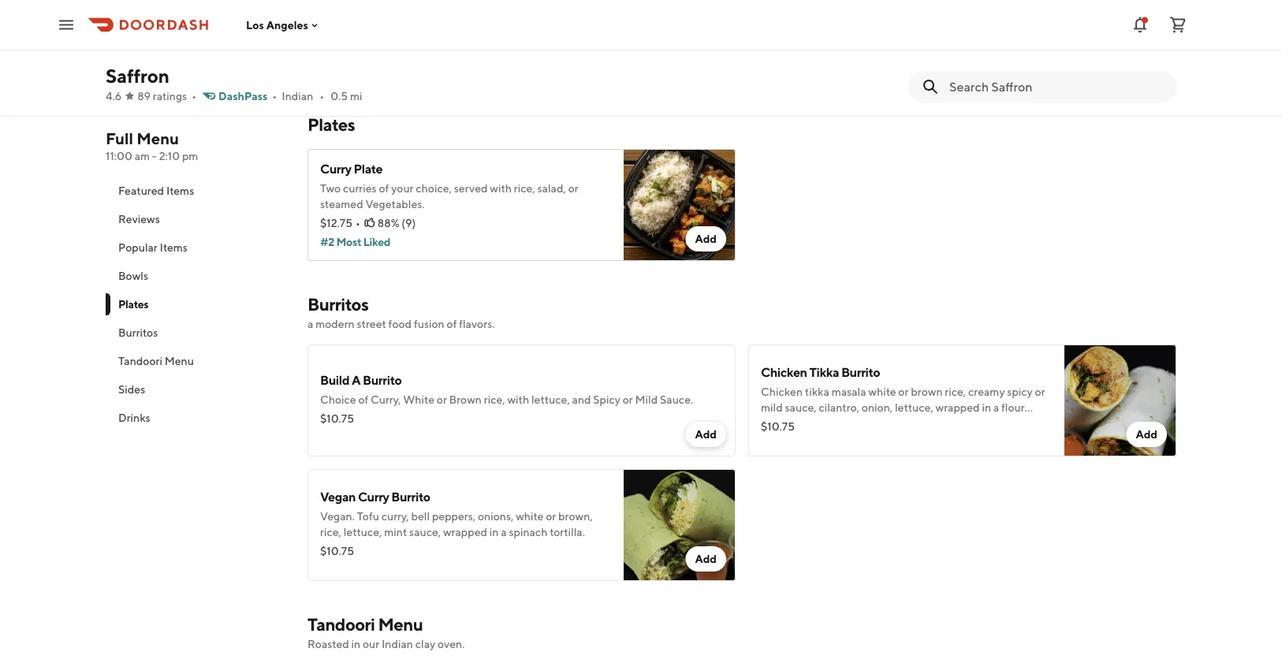 Task type: locate. For each thing, give the bounding box(es) containing it.
burrito for a
[[363, 373, 402, 388]]

1 horizontal spatial a
[[501, 526, 507, 539]]

burrito up masala
[[841, 365, 880, 380]]

menu up -
[[137, 129, 179, 148]]

0 vertical spatial white
[[869, 385, 896, 398]]

curry,
[[371, 393, 401, 406]]

1 horizontal spatial tortilla.
[[761, 417, 796, 430]]

sauce, inside chicken tikka burrito chicken tikka masala white or brown rice, creamy spicy or mild sauce, cilantro, onion, lettuce, wrapped in a flour tortilla.
[[785, 401, 817, 414]]

wrapped down creamy
[[936, 401, 980, 414]]

choice
[[320, 393, 356, 406]]

of right the fusion
[[447, 317, 457, 330]]

sauce, inside vegan curry burrito vegan. tofu curry, bell peppers, onions, white or brown, rice, lettuce, mint sauce, wrapped in a spinach tortilla. $10.75
[[409, 526, 441, 539]]

tofu
[[357, 510, 379, 523]]

2 horizontal spatial a
[[994, 401, 999, 414]]

burritos up tandoori menu
[[118, 326, 158, 339]]

tandoori up the roasted
[[308, 614, 375, 635]]

bowls button
[[106, 262, 289, 290]]

0 horizontal spatial in
[[351, 638, 361, 651]]

1 vertical spatial menu
[[165, 354, 194, 368]]

indian right our
[[382, 638, 413, 651]]

tikka
[[805, 385, 830, 398]]

burrito inside vegan curry burrito vegan. tofu curry, bell peppers, onions, white or brown, rice, lettuce, mint sauce, wrapped in a spinach tortilla. $10.75
[[391, 489, 430, 504]]

mild
[[761, 401, 783, 414]]

los angeles button
[[246, 18, 321, 31]]

sauce, down tikka
[[785, 401, 817, 414]]

0 horizontal spatial wrapped
[[443, 526, 487, 539]]

menu down burritos button
[[165, 354, 194, 368]]

or left brown,
[[546, 510, 556, 523]]

white up onion,
[[869, 385, 896, 398]]

any
[[361, 18, 379, 31]]

$10.75 inside vegan curry burrito vegan. tofu curry, bell peppers, onions, white or brown, rice, lettuce, mint sauce, wrapped in a spinach tortilla. $10.75
[[320, 545, 354, 558]]

1 vertical spatial of
[[447, 317, 457, 330]]

plates down bowls
[[118, 298, 148, 311]]

reviews button
[[106, 205, 289, 233]]

$10.75 down choice
[[320, 412, 354, 425]]

tikka
[[810, 365, 839, 380]]

0 horizontal spatial plates
[[118, 298, 148, 311]]

1 horizontal spatial plates
[[308, 114, 355, 135]]

tandoori inside button
[[118, 354, 162, 368]]

88%
[[378, 216, 399, 229]]

indian • 0.5 mi
[[282, 90, 362, 103]]

1 vertical spatial tortilla.
[[550, 526, 585, 539]]

menu inside tandoori menu roasted in our indian clay oven.
[[378, 614, 423, 635]]

(9)
[[402, 216, 416, 229]]

a left modern
[[308, 317, 313, 330]]

1 vertical spatial chicken
[[761, 385, 803, 398]]

1 vertical spatial sauce,
[[409, 526, 441, 539]]

0 vertical spatial sauce,
[[785, 401, 817, 414]]

0 vertical spatial in
[[982, 401, 991, 414]]

tandoori inside tandoori menu roasted in our indian clay oven.
[[308, 614, 375, 635]]

a
[[352, 373, 361, 388]]

a inside vegan curry burrito vegan. tofu curry, bell peppers, onions, white or brown, rice, lettuce, mint sauce, wrapped in a spinach tortilla. $10.75
[[501, 526, 507, 539]]

vegan.
[[320, 510, 355, 523]]

rice, for a
[[484, 393, 505, 406]]

indian left 0.5
[[282, 90, 313, 103]]

featured items button
[[106, 177, 289, 205]]

1 vertical spatial wrapped
[[443, 526, 487, 539]]

items inside featured items button
[[166, 184, 194, 197]]

lettuce, left and
[[532, 393, 570, 406]]

burrito up curry,
[[363, 373, 402, 388]]

brown,
[[558, 510, 593, 523]]

or right white
[[437, 393, 447, 406]]

2 horizontal spatial of
[[447, 317, 457, 330]]

0 vertical spatial burritos
[[308, 294, 369, 315]]

0 vertical spatial indian
[[282, 90, 313, 103]]

below,
[[406, 18, 438, 31]]

curry up tofu
[[358, 489, 389, 504]]

rice, inside vegan curry burrito vegan. tofu curry, bell peppers, onions, white or brown, rice, lettuce, mint sauce, wrapped in a spinach tortilla. $10.75
[[320, 526, 341, 539]]

1 vertical spatial items
[[160, 241, 188, 254]]

in down onions,
[[490, 526, 499, 539]]

0 vertical spatial wrapped
[[936, 401, 980, 414]]

open menu image
[[57, 15, 76, 34]]

with
[[490, 182, 512, 195], [507, 393, 529, 406]]

burrito
[[841, 365, 880, 380], [363, 373, 402, 388], [391, 489, 430, 504]]

0 vertical spatial menu
[[137, 129, 179, 148]]

curry,
[[381, 510, 409, 523]]

0 vertical spatial tandoori
[[118, 354, 162, 368]]

rice,
[[514, 182, 535, 195], [945, 385, 966, 398], [484, 393, 505, 406], [320, 526, 341, 539]]

chicken
[[761, 365, 807, 380], [761, 385, 803, 398]]

or inside vegan curry burrito vegan. tofu curry, bell peppers, onions, white or brown, rice, lettuce, mint sauce, wrapped in a spinach tortilla. $10.75
[[546, 510, 556, 523]]

white inside vegan curry burrito vegan. tofu curry, bell peppers, onions, white or brown, rice, lettuce, mint sauce, wrapped in a spinach tortilla. $10.75
[[516, 510, 544, 523]]

of left your
[[379, 182, 389, 195]]

2 vertical spatial a
[[501, 526, 507, 539]]

2 vertical spatial in
[[351, 638, 361, 651]]

0 horizontal spatial lettuce,
[[344, 526, 382, 539]]

0 horizontal spatial sauce,
[[409, 526, 441, 539]]

0 vertical spatial items
[[166, 184, 194, 197]]

items
[[166, 184, 194, 197], [160, 241, 188, 254]]

choice,
[[416, 182, 452, 195]]

brown
[[911, 385, 943, 398]]

reviews
[[118, 213, 160, 226]]

lettuce, inside vegan curry burrito vegan. tofu curry, bell peppers, onions, white or brown, rice, lettuce, mint sauce, wrapped in a spinach tortilla. $10.75
[[344, 526, 382, 539]]

• up #2 most liked
[[356, 216, 360, 229]]

1 vertical spatial plates
[[118, 298, 148, 311]]

indian
[[282, 90, 313, 103], [382, 638, 413, 651]]

rice, inside curry plate two curries of your choice, served with rice, salad, or steamed vegetables.
[[514, 182, 535, 195]]

0 vertical spatial with
[[490, 182, 512, 195]]

lettuce, down tofu
[[344, 526, 382, 539]]

burritos inside the 'burritos a modern street food fusion of flavors.'
[[308, 294, 369, 315]]

white
[[869, 385, 896, 398], [516, 510, 544, 523]]

1 horizontal spatial curry
[[358, 489, 389, 504]]

curry up two
[[320, 161, 351, 176]]

rice, inside build a burrito choice of curry, white or brown rice, with lettuce, and spicy or mild sauce. $10.75 add
[[484, 393, 505, 406]]

add
[[695, 232, 717, 245], [695, 428, 717, 441], [1136, 428, 1158, 441], [695, 552, 717, 565]]

0 vertical spatial chicken
[[761, 365, 807, 380]]

of down the a
[[358, 393, 369, 406]]

$10.75 down vegan.
[[320, 545, 354, 558]]

build a burrito choice of curry, white or brown rice, with lettuce, and spicy or mild sauce. $10.75 add
[[320, 373, 717, 441]]

1 horizontal spatial of
[[379, 182, 389, 195]]

0 vertical spatial tortilla.
[[761, 417, 796, 430]]

curries
[[343, 182, 377, 195]]

white up 'spinach'
[[516, 510, 544, 523]]

1 vertical spatial a
[[994, 401, 999, 414]]

1 horizontal spatial indian
[[382, 638, 413, 651]]

0 horizontal spatial of
[[358, 393, 369, 406]]

in down creamy
[[982, 401, 991, 414]]

flavors.
[[459, 317, 495, 330]]

wrapped inside vegan curry burrito vegan. tofu curry, bell peppers, onions, white or brown, rice, lettuce, mint sauce, wrapped in a spinach tortilla. $10.75
[[443, 526, 487, 539]]

tortilla. down brown,
[[550, 526, 585, 539]]

curry inside vegan curry burrito vegan. tofu curry, bell peppers, onions, white or brown, rice, lettuce, mint sauce, wrapped in a spinach tortilla. $10.75
[[358, 489, 389, 504]]

0 vertical spatial a
[[308, 317, 313, 330]]

2 vertical spatial menu
[[378, 614, 423, 635]]

1 vertical spatial burritos
[[118, 326, 158, 339]]

1 horizontal spatial sauce,
[[785, 401, 817, 414]]

sauce,
[[785, 401, 817, 414], [409, 526, 441, 539]]

1 vertical spatial in
[[490, 526, 499, 539]]

0 horizontal spatial white
[[516, 510, 544, 523]]

0 horizontal spatial tortilla.
[[550, 526, 585, 539]]

1 vertical spatial indian
[[382, 638, 413, 651]]

of for two
[[379, 182, 389, 195]]

lettuce, down brown
[[895, 401, 934, 414]]

$10.75 down choose
[[320, 37, 354, 50]]

a left the flour
[[994, 401, 999, 414]]

with right brown
[[507, 393, 529, 406]]

dashpass
[[218, 90, 268, 103]]

1 horizontal spatial white
[[869, 385, 896, 398]]

menu
[[137, 129, 179, 148], [165, 354, 194, 368], [378, 614, 423, 635]]

burritos
[[308, 294, 369, 315], [118, 326, 158, 339]]

or
[[568, 182, 579, 195], [899, 385, 909, 398], [1035, 385, 1045, 398], [437, 393, 447, 406], [623, 393, 633, 406], [546, 510, 556, 523]]

creamy
[[968, 385, 1005, 398]]

tandoori up the sides
[[118, 354, 162, 368]]

sauce, down bell
[[409, 526, 441, 539]]

featured items
[[118, 184, 194, 197]]

1 vertical spatial with
[[507, 393, 529, 406]]

0 horizontal spatial indian
[[282, 90, 313, 103]]

•
[[192, 90, 196, 103], [272, 90, 277, 103], [320, 90, 324, 103], [356, 216, 360, 229]]

0 vertical spatial curry
[[320, 161, 351, 176]]

or right salad,
[[568, 182, 579, 195]]

menu inside button
[[165, 354, 194, 368]]

of inside curry plate two curries of your choice, served with rice, salad, or steamed vegetables.
[[379, 182, 389, 195]]

1 horizontal spatial tandoori
[[308, 614, 375, 635]]

tortilla. down mild
[[761, 417, 796, 430]]

2 vertical spatial of
[[358, 393, 369, 406]]

0 vertical spatial of
[[379, 182, 389, 195]]

build
[[320, 373, 350, 388]]

in left our
[[351, 638, 361, 651]]

drinks button
[[106, 404, 289, 432]]

add for vegan curry burrito
[[695, 552, 717, 565]]

0 horizontal spatial curry
[[320, 161, 351, 176]]

items inside popular items button
[[160, 241, 188, 254]]

plates down 0.5
[[308, 114, 355, 135]]

drinks
[[118, 411, 150, 424]]

burrito up bell
[[391, 489, 430, 504]]

plates
[[308, 114, 355, 135], [118, 298, 148, 311]]

a down onions,
[[501, 526, 507, 539]]

burritos inside button
[[118, 326, 158, 339]]

burritos a modern street food fusion of flavors.
[[308, 294, 495, 330]]

menu up the clay
[[378, 614, 423, 635]]

1 vertical spatial tandoori
[[308, 614, 375, 635]]

items for popular items
[[160, 241, 188, 254]]

burrito inside chicken tikka burrito chicken tikka masala white or brown rice, creamy spicy or mild sauce, cilantro, onion, lettuce, wrapped in a flour tortilla.
[[841, 365, 880, 380]]

popular items button
[[106, 233, 289, 262]]

menu for tandoori menu
[[378, 614, 423, 635]]

• for dashpass •
[[272, 90, 277, 103]]

1 horizontal spatial wrapped
[[936, 401, 980, 414]]

0 horizontal spatial tandoori
[[118, 354, 162, 368]]

or right the spicy
[[1035, 385, 1045, 398]]

vegetables.
[[366, 198, 425, 211]]

1 horizontal spatial burritos
[[308, 294, 369, 315]]

burrito inside build a burrito choice of curry, white or brown rice, with lettuce, and spicy or mild sauce. $10.75 add
[[363, 373, 402, 388]]

menu inside full menu 11:00 am - 2:10 pm
[[137, 129, 179, 148]]

burrito for curry
[[391, 489, 430, 504]]

• left 0.5
[[320, 90, 324, 103]]

1 horizontal spatial in
[[490, 526, 499, 539]]

1 vertical spatial white
[[516, 510, 544, 523]]

of inside build a burrito choice of curry, white or brown rice, with lettuce, and spicy or mild sauce. $10.75 add
[[358, 393, 369, 406]]

#2 most liked
[[320, 235, 390, 248]]

1 vertical spatial curry
[[358, 489, 389, 504]]

lettuce,
[[532, 393, 570, 406], [895, 401, 934, 414], [344, 526, 382, 539]]

los angeles
[[246, 18, 308, 31]]

rice, inside chicken tikka burrito chicken tikka masala white or brown rice, creamy spicy or mild sauce, cilantro, onion, lettuce, wrapped in a flour tortilla.
[[945, 385, 966, 398]]

featured
[[118, 184, 164, 197]]

modern
[[316, 317, 355, 330]]

ratings
[[153, 90, 187, 103]]

liked
[[363, 235, 390, 248]]

items up reviews button
[[166, 184, 194, 197]]

burritos up modern
[[308, 294, 369, 315]]

wrapped down peppers,
[[443, 526, 487, 539]]

1 horizontal spatial lettuce,
[[532, 393, 570, 406]]

in inside chicken tikka burrito chicken tikka masala white or brown rice, creamy spicy or mild sauce, cilantro, onion, lettuce, wrapped in a flour tortilla.
[[982, 401, 991, 414]]

0 horizontal spatial a
[[308, 317, 313, 330]]

• right dashpass
[[272, 90, 277, 103]]

with right served
[[490, 182, 512, 195]]

$10.75
[[320, 37, 354, 50], [320, 412, 354, 425], [761, 420, 795, 433], [320, 545, 354, 558]]

2 horizontal spatial lettuce,
[[895, 401, 934, 414]]

tandoori
[[118, 354, 162, 368], [308, 614, 375, 635]]

lettuce, inside build a burrito choice of curry, white or brown rice, with lettuce, and spicy or mild sauce. $10.75 add
[[532, 393, 570, 406]]

11:00
[[106, 149, 132, 162]]

2 horizontal spatial in
[[982, 401, 991, 414]]

items right popular
[[160, 241, 188, 254]]

0 horizontal spatial burritos
[[118, 326, 158, 339]]



Task type: describe. For each thing, give the bounding box(es) containing it.
peppers,
[[432, 510, 476, 523]]

onions,
[[478, 510, 514, 523]]

add button for vegan curry burrito
[[686, 547, 726, 572]]

tandoori for tandoori menu roasted in our indian clay oven.
[[308, 614, 375, 635]]

dashpass •
[[218, 90, 277, 103]]

saffron
[[106, 64, 169, 87]]

vegan curry burrito vegan. tofu curry, bell peppers, onions, white or brown, rice, lettuce, mint sauce, wrapped in a spinach tortilla. $10.75
[[320, 489, 593, 558]]

items for featured items
[[166, 184, 194, 197]]

tortilla. inside chicken tikka burrito chicken tikka masala white or brown rice, creamy spicy or mild sauce, cilantro, onion, lettuce, wrapped in a flour tortilla.
[[761, 417, 796, 430]]

mint
[[384, 526, 407, 539]]

or inside curry plate two curries of your choice, served with rice, salad, or steamed vegetables.
[[568, 182, 579, 195]]

1 chicken from the top
[[761, 365, 807, 380]]

full menu 11:00 am - 2:10 pm
[[106, 129, 198, 162]]

tandoori menu
[[118, 354, 194, 368]]

served
[[454, 182, 488, 195]]

2:10
[[159, 149, 180, 162]]

fusion
[[414, 317, 445, 330]]

wrapped inside chicken tikka burrito chicken tikka masala white or brown rice, creamy spicy or mild sauce, cilantro, onion, lettuce, wrapped in a flour tortilla.
[[936, 401, 980, 414]]

0 vertical spatial plates
[[308, 114, 355, 135]]

popular
[[118, 241, 158, 254]]

menu for full menu
[[137, 129, 179, 148]]

vegan
[[320, 489, 356, 504]]

88% (9)
[[378, 216, 416, 229]]

notification bell image
[[1131, 15, 1150, 34]]

tandoori menu roasted in our indian clay oven.
[[308, 614, 465, 651]]

choose any item below, basmati rice. $10.75
[[320, 18, 503, 50]]

street
[[357, 317, 386, 330]]

am
[[135, 149, 150, 162]]

of inside the 'burritos a modern street food fusion of flavors.'
[[447, 317, 457, 330]]

bell
[[411, 510, 430, 523]]

white inside chicken tikka burrito chicken tikka masala white or brown rice, creamy spicy or mild sauce, cilantro, onion, lettuce, wrapped in a flour tortilla.
[[869, 385, 896, 398]]

4.6
[[106, 90, 122, 103]]

chicken tikka burrito image
[[1065, 345, 1177, 457]]

tortilla. inside vegan curry burrito vegan. tofu curry, bell peppers, onions, white or brown, rice, lettuce, mint sauce, wrapped in a spinach tortilla. $10.75
[[550, 526, 585, 539]]

with inside build a burrito choice of curry, white or brown rice, with lettuce, and spicy or mild sauce. $10.75 add
[[507, 393, 529, 406]]

oven.
[[438, 638, 465, 651]]

mi
[[350, 90, 362, 103]]

plate
[[354, 161, 383, 176]]

0 items, open order cart image
[[1169, 15, 1188, 34]]

spinach
[[509, 526, 548, 539]]

sides button
[[106, 375, 289, 404]]

burrito for tikka
[[841, 365, 880, 380]]

in inside tandoori menu roasted in our indian clay oven.
[[351, 638, 361, 651]]

your
[[391, 182, 414, 195]]

popular items
[[118, 241, 188, 254]]

food
[[388, 317, 412, 330]]

• right the ratings at the top left
[[192, 90, 196, 103]]

Item Search search field
[[950, 78, 1164, 95]]

$12.75 •
[[320, 216, 360, 229]]

mild
[[635, 393, 658, 406]]

89 ratings •
[[137, 90, 196, 103]]

$10.75 inside choose any item below, basmati rice. $10.75
[[320, 37, 354, 50]]

chicken tikka burrito chicken tikka masala white or brown rice, creamy spicy or mild sauce, cilantro, onion, lettuce, wrapped in a flour tortilla.
[[761, 365, 1045, 430]]

a inside chicken tikka burrito chicken tikka masala white or brown rice, creamy spicy or mild sauce, cilantro, onion, lettuce, wrapped in a flour tortilla.
[[994, 401, 999, 414]]

$12.75
[[320, 216, 352, 229]]

rice, for tikka
[[945, 385, 966, 398]]

burritos button
[[106, 319, 289, 347]]

$10.75 down mild
[[761, 420, 795, 433]]

two
[[320, 182, 341, 195]]

curry plate image
[[624, 149, 736, 261]]

a inside the 'burritos a modern street food fusion of flavors.'
[[308, 317, 313, 330]]

rice, for plate
[[514, 182, 535, 195]]

$10.75 inside build a burrito choice of curry, white or brown rice, with lettuce, and spicy or mild sauce. $10.75 add
[[320, 412, 354, 425]]

• for indian • 0.5 mi
[[320, 90, 324, 103]]

vegan curry burrito image
[[624, 469, 736, 581]]

most
[[336, 235, 361, 248]]

curry bowl image
[[624, 0, 736, 81]]

0.5
[[331, 90, 348, 103]]

item
[[381, 18, 404, 31]]

angeles
[[266, 18, 308, 31]]

bowls
[[118, 269, 148, 282]]

sides
[[118, 383, 145, 396]]

brown
[[449, 393, 482, 406]]

and
[[572, 393, 591, 406]]

-
[[152, 149, 157, 162]]

spicy
[[593, 393, 621, 406]]

or left brown
[[899, 385, 909, 398]]

#2
[[320, 235, 334, 248]]

onion,
[[862, 401, 893, 414]]

89
[[137, 90, 151, 103]]

tandoori for tandoori menu
[[118, 354, 162, 368]]

salad,
[[537, 182, 566, 195]]

clay
[[415, 638, 435, 651]]

add button for curry plate
[[686, 226, 726, 252]]

burritos for burritos
[[118, 326, 158, 339]]

add for chicken tikka burrito
[[1136, 428, 1158, 441]]

cilantro,
[[819, 401, 860, 414]]

• for $12.75 •
[[356, 216, 360, 229]]

our
[[363, 638, 380, 651]]

in inside vegan curry burrito vegan. tofu curry, bell peppers, onions, white or brown, rice, lettuce, mint sauce, wrapped in a spinach tortilla. $10.75
[[490, 526, 499, 539]]

full
[[106, 129, 133, 148]]

or left mild
[[623, 393, 633, 406]]

basmati
[[441, 18, 480, 31]]

add inside build a burrito choice of curry, white or brown rice, with lettuce, and spicy or mild sauce. $10.75 add
[[695, 428, 717, 441]]

rice.
[[482, 18, 503, 31]]

curry plate two curries of your choice, served with rice, salad, or steamed vegetables.
[[320, 161, 579, 211]]

roasted
[[308, 638, 349, 651]]

steamed
[[320, 198, 363, 211]]

spicy
[[1007, 385, 1033, 398]]

add button for chicken tikka burrito
[[1127, 422, 1167, 447]]

2 chicken from the top
[[761, 385, 803, 398]]

lettuce, inside chicken tikka burrito chicken tikka masala white or brown rice, creamy spicy or mild sauce, cilantro, onion, lettuce, wrapped in a flour tortilla.
[[895, 401, 934, 414]]

burritos for burritos a modern street food fusion of flavors.
[[308, 294, 369, 315]]

curry inside curry plate two curries of your choice, served with rice, salad, or steamed vegetables.
[[320, 161, 351, 176]]

add for curry plate
[[695, 232, 717, 245]]

with inside curry plate two curries of your choice, served with rice, salad, or steamed vegetables.
[[490, 182, 512, 195]]

white
[[403, 393, 435, 406]]

pm
[[182, 149, 198, 162]]

los
[[246, 18, 264, 31]]

of for burrito
[[358, 393, 369, 406]]

masala
[[832, 385, 866, 398]]

sauce.
[[660, 393, 693, 406]]

flour
[[1002, 401, 1025, 414]]

tandoori menu button
[[106, 347, 289, 375]]

indian inside tandoori menu roasted in our indian clay oven.
[[382, 638, 413, 651]]



Task type: vqa. For each thing, say whether or not it's contained in the screenshot.
Marie Callender's Frozen Chicken Pot Pie (16 oz) 'IMAGE'
no



